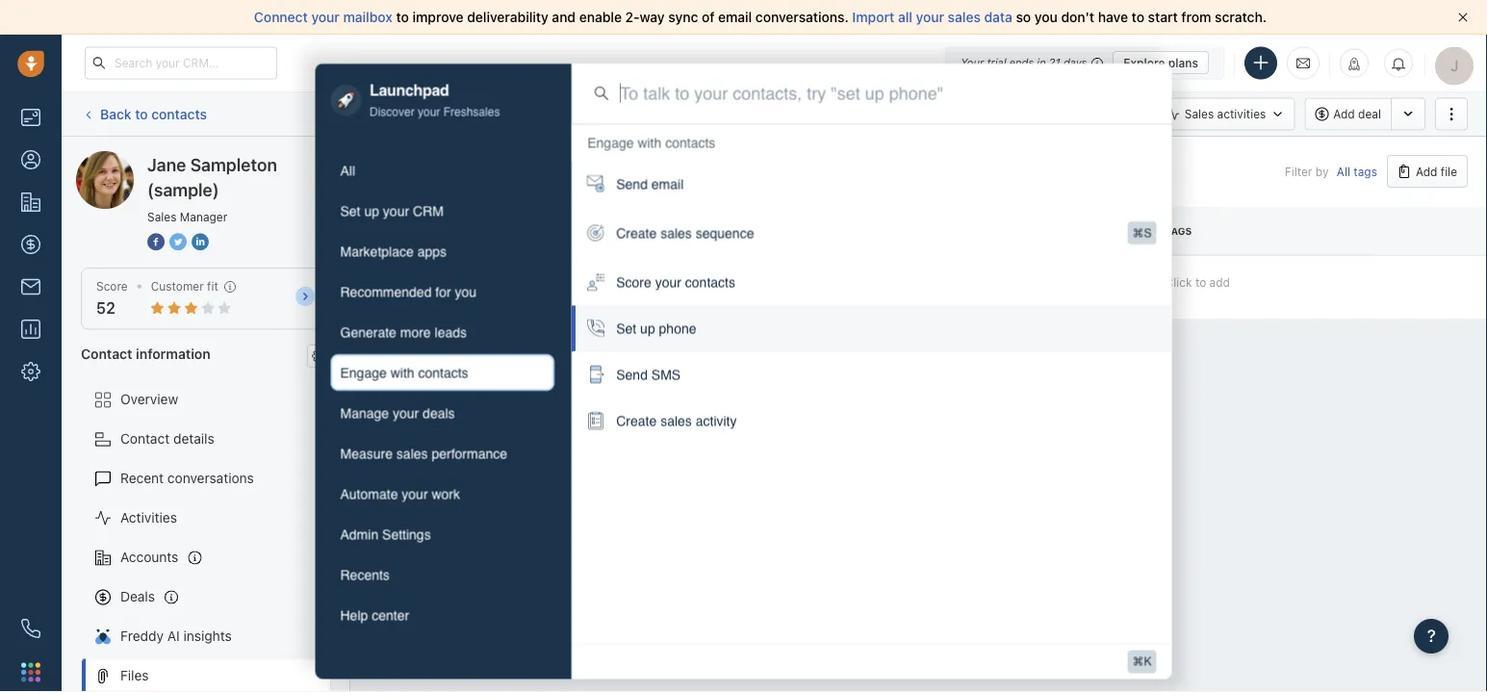 Task type: locate. For each thing, give the bounding box(es) containing it.
to right how
[[442, 279, 453, 292]]

close image
[[1458, 13, 1468, 22]]

sales
[[1185, 107, 1214, 121], [147, 210, 177, 223]]

help
[[340, 607, 368, 623]]

1 vertical spatial add
[[1416, 165, 1438, 178]]

updates available. click to refresh.
[[689, 107, 878, 120]]

0 horizontal spatial all
[[340, 163, 355, 178]]

1 ⌘ from the top
[[1132, 226, 1144, 240]]

up for your
[[364, 203, 379, 218]]

owner
[[711, 226, 748, 237]]

add
[[1210, 275, 1230, 289]]

2 send from the top
[[616, 367, 648, 383]]

0 horizontal spatial sales
[[147, 210, 177, 223]]

email right "of" at the left of the page
[[718, 9, 752, 25]]

automate your work button
[[331, 475, 555, 512]]

contact up recent
[[120, 431, 170, 447]]

sales left activity
[[660, 414, 692, 429]]

you right so
[[1035, 9, 1058, 25]]

set up your crm button
[[331, 192, 555, 229]]

create sales sequence
[[616, 226, 754, 241]]

sales inside button
[[396, 446, 428, 461]]

up inside list of options list box
[[640, 321, 655, 337]]

sales up automate your work
[[396, 446, 428, 461]]

email image
[[1297, 55, 1310, 71]]

0 horizontal spatial email
[[651, 177, 684, 192]]

all up the "set up your crm" on the left top of the page
[[340, 163, 355, 178]]

1 vertical spatial create
[[616, 414, 657, 429]]

52 button
[[96, 299, 115, 317]]

engage with contacts heading
[[587, 133, 715, 153], [587, 133, 715, 153]]

sales for activity
[[660, 414, 692, 429]]

you right for
[[455, 284, 477, 299]]

set inside list of options list box
[[616, 321, 636, 337]]

you inside recommended for you button
[[455, 284, 477, 299]]

conversations.
[[756, 9, 849, 25]]

launchpad discover your freshsales
[[370, 81, 500, 118]]

freshsales
[[443, 105, 500, 118]]

sms down set up phone
[[651, 367, 681, 383]]

0 vertical spatial set
[[340, 203, 360, 218]]

improve
[[412, 9, 464, 25]]

accounts
[[120, 549, 178, 565]]

1 horizontal spatial set
[[616, 321, 636, 337]]

engage with contacts inside list of options list box
[[587, 135, 715, 151]]

contact down 52
[[81, 345, 132, 361]]

up inside button
[[364, 203, 379, 218]]

email up "create sales sequence"
[[651, 177, 684, 192]]

0 horizontal spatial add
[[1333, 107, 1355, 121]]

sales for sales activities
[[1185, 107, 1214, 121]]

1 horizontal spatial all
[[1337, 165, 1350, 178]]

sync
[[668, 9, 698, 25]]

email
[[718, 9, 752, 25], [651, 177, 684, 192]]

0 horizontal spatial set
[[340, 203, 360, 218]]

all right by on the right
[[1337, 165, 1350, 178]]

tags
[[1165, 225, 1192, 236]]

1 vertical spatial up
[[640, 321, 655, 337]]

sampleton
[[190, 154, 277, 175]]

all inside button
[[340, 163, 355, 178]]

add for add file
[[1416, 165, 1438, 178]]

call link
[[782, 98, 841, 130]]

marketplace
[[340, 243, 414, 259]]

sales left activities
[[1185, 107, 1214, 121]]

your inside launchpad discover your freshsales
[[418, 105, 440, 118]]

add inside button
[[1416, 165, 1438, 178]]

your right all
[[916, 9, 944, 25]]

data
[[984, 9, 1013, 25]]

your down launchpad
[[418, 105, 440, 118]]

to left start
[[1132, 9, 1145, 25]]

To talk to your contacts, try "set up phone" field
[[620, 81, 1149, 106]]

up for phone
[[640, 321, 655, 337]]

1 horizontal spatial you
[[1035, 9, 1058, 25]]

sms inside list of options list box
[[651, 367, 681, 383]]

add left deal
[[1333, 107, 1355, 121]]

recommended for you button
[[331, 273, 555, 310]]

call button
[[782, 98, 841, 130]]

1 vertical spatial you
[[455, 284, 477, 299]]

score up set up phone
[[616, 275, 651, 290]]

manage
[[340, 405, 389, 421]]

mng settings image
[[312, 349, 325, 363]]

customer
[[151, 280, 204, 293]]

recommended
[[340, 284, 432, 299]]

0 vertical spatial ⌘
[[1132, 226, 1144, 240]]

contact for contact details
[[120, 431, 170, 447]]

your up phone
[[655, 275, 681, 290]]

discover
[[370, 105, 415, 118]]

1 vertical spatial send
[[616, 367, 648, 383]]

click inside "updates available. click to refresh." link
[[792, 107, 819, 120]]

import all your sales data link
[[852, 9, 1016, 25]]

connect your mailbox link
[[254, 9, 396, 25]]

tab list containing all
[[331, 152, 555, 633]]

admin settings button
[[331, 516, 555, 552]]

with inside list of options list box
[[638, 135, 662, 151]]

(sample)
[[147, 179, 219, 200]]

1 vertical spatial ⌘
[[1132, 655, 1144, 669]]

deliverability
[[467, 9, 548, 25]]

0 vertical spatial sms
[[912, 107, 937, 121]]

send up "create sales sequence"
[[616, 177, 648, 192]]

your left the 'mailbox'
[[311, 9, 340, 25]]

connect your mailbox to improve deliverability and enable 2-way sync of email conversations. import all your sales data so you don't have to start from scratch.
[[254, 9, 1267, 25]]

updates available. click to refresh. link
[[661, 96, 888, 132]]

call
[[811, 107, 831, 121]]

filter
[[1285, 165, 1312, 178]]

0 horizontal spatial sms
[[651, 367, 681, 383]]

engage inside button
[[340, 365, 387, 380]]

⌘ for k
[[1132, 655, 1144, 669]]

sales for performance
[[396, 446, 428, 461]]

0 vertical spatial create
[[616, 226, 657, 241]]

filter by all tags
[[1285, 165, 1377, 178]]

⌘ inside 'press-command-k-to-open-and-close' element
[[1132, 655, 1144, 669]]

sms inside button
[[912, 107, 937, 121]]

1 horizontal spatial sms
[[912, 107, 937, 121]]

1 create from the top
[[616, 226, 657, 241]]

set up marketplace
[[340, 203, 360, 218]]

1 horizontal spatial up
[[640, 321, 655, 337]]

2-
[[625, 9, 640, 25]]

to left add
[[1195, 275, 1206, 289]]

up up "name"
[[364, 203, 379, 218]]

1 vertical spatial email
[[651, 177, 684, 192]]

scratch.
[[1215, 9, 1267, 25]]

0 horizontal spatial click
[[792, 107, 819, 120]]

create down the send sms
[[616, 414, 657, 429]]

2 create from the top
[[616, 414, 657, 429]]

leads
[[435, 324, 467, 340]]

engage with contacts inside button
[[340, 365, 468, 380]]

to right the 'mailbox'
[[396, 9, 409, 25]]

recommended for you
[[340, 284, 477, 299]]

0 vertical spatial click
[[792, 107, 819, 120]]

1 send from the top
[[616, 177, 648, 192]]

2 ⌘ from the top
[[1132, 655, 1144, 669]]

⌘ k
[[1132, 655, 1152, 669]]

0 vertical spatial contact
[[81, 345, 132, 361]]

⌘ for s
[[1132, 226, 1144, 240]]

0 horizontal spatial up
[[364, 203, 379, 218]]

add deal button
[[1305, 98, 1391, 130]]

how to attach files to contacts?
[[414, 279, 591, 292]]

settings
[[382, 526, 431, 542]]

contacts?
[[536, 279, 591, 292]]

0 vertical spatial send
[[616, 177, 648, 192]]

your inside list of options list box
[[655, 275, 681, 290]]

0 vertical spatial you
[[1035, 9, 1058, 25]]

0 horizontal spatial you
[[455, 284, 477, 299]]

0 horizontal spatial score
[[96, 280, 128, 293]]

1 vertical spatial sales
[[147, 210, 177, 223]]

your
[[961, 56, 984, 69]]

deals
[[423, 405, 455, 421]]

sales
[[948, 9, 981, 25], [660, 226, 692, 241], [660, 414, 692, 429], [396, 446, 428, 461]]

set up the send sms
[[616, 321, 636, 337]]

jane sampleton (sample)
[[147, 154, 277, 200]]

add left file
[[1416, 165, 1438, 178]]

1 vertical spatial contact
[[120, 431, 170, 447]]

generate more leads
[[340, 324, 467, 340]]

score 52
[[96, 280, 128, 317]]

create
[[616, 226, 657, 241], [616, 414, 657, 429]]

all button
[[331, 152, 555, 189]]

create for create sales sequence
[[616, 226, 657, 241]]

sales left sequence
[[660, 226, 692, 241]]

insights
[[183, 628, 232, 644]]

1 horizontal spatial score
[[616, 275, 651, 290]]

1 vertical spatial sms
[[651, 367, 681, 383]]

days
[[1064, 56, 1087, 69]]

set inside button
[[340, 203, 360, 218]]

automate
[[340, 486, 398, 501]]

engage with contacts
[[587, 135, 715, 151], [587, 135, 715, 151], [340, 365, 468, 380]]

score inside list of options list box
[[616, 275, 651, 290]]

1 horizontal spatial sales
[[1185, 107, 1214, 121]]

marketplace apps button
[[331, 233, 555, 269]]

how to attach files to contacts? link
[[414, 277, 591, 298]]

⌘ inside list of options list box
[[1132, 226, 1144, 240]]

phone element
[[12, 609, 50, 648]]

trial
[[987, 56, 1006, 69]]

files
[[120, 668, 149, 683]]

your up "name"
[[383, 203, 409, 218]]

up left phone
[[640, 321, 655, 337]]

sms down to talk to your contacts, try "set up phone" field in the top of the page
[[912, 107, 937, 121]]

0 vertical spatial add
[[1333, 107, 1355, 121]]

and
[[552, 9, 576, 25]]

1 horizontal spatial add
[[1416, 165, 1438, 178]]

generate
[[340, 324, 396, 340]]

to left refresh.
[[822, 107, 833, 120]]

score for your
[[616, 275, 651, 290]]

0 vertical spatial up
[[364, 203, 379, 218]]

add file
[[1416, 165, 1457, 178]]

engage with contacts heading inside list of options list box
[[587, 133, 715, 153]]

1 vertical spatial set
[[616, 321, 636, 337]]

freddy
[[120, 628, 164, 644]]

score up 52 button
[[96, 280, 128, 293]]

twitter circled image
[[169, 231, 187, 252]]

create for create sales activity
[[616, 414, 657, 429]]

sales up facebook circled image
[[147, 210, 177, 223]]

click
[[792, 107, 819, 120], [1165, 275, 1192, 289]]

0 vertical spatial sales
[[1185, 107, 1214, 121]]

phone image
[[21, 619, 40, 638]]

send down set up phone
[[616, 367, 648, 383]]

add inside button
[[1333, 107, 1355, 121]]

1 horizontal spatial email
[[718, 9, 752, 25]]

create down send email
[[616, 226, 657, 241]]

tab list
[[331, 152, 555, 633]]

more
[[400, 324, 431, 340]]

1 horizontal spatial click
[[1165, 275, 1192, 289]]



Task type: describe. For each thing, give the bounding box(es) containing it.
file
[[1441, 165, 1457, 178]]

back
[[100, 106, 131, 122]]

your left deals
[[393, 405, 419, 421]]

measure sales performance button
[[331, 435, 555, 472]]

linkedin circled image
[[192, 231, 209, 252]]

sales for sequence
[[660, 226, 692, 241]]

center
[[372, 607, 409, 623]]

generate more leads button
[[331, 314, 555, 350]]

1 vertical spatial click
[[1165, 275, 1192, 289]]

for
[[435, 284, 451, 299]]

sales for sales manager
[[147, 210, 177, 223]]

contacts inside button
[[418, 365, 468, 380]]

⌘ s
[[1132, 226, 1152, 240]]

contact details
[[120, 431, 214, 447]]

add for add deal
[[1333, 107, 1355, 121]]

score your contacts
[[616, 275, 735, 290]]

set for set up your crm
[[340, 203, 360, 218]]

plans
[[1168, 56, 1198, 69]]

launchpad
[[370, 81, 449, 99]]

your trial ends in 21 days
[[961, 56, 1087, 69]]

sales left the data
[[948, 9, 981, 25]]

from
[[1181, 9, 1211, 25]]

john
[[711, 281, 737, 294]]

how
[[414, 279, 439, 292]]

engage with contacts button
[[331, 354, 555, 391]]

fit
[[207, 280, 218, 293]]

contact for contact information
[[81, 345, 132, 361]]

Search your CRM... text field
[[85, 47, 277, 79]]

21
[[1049, 56, 1060, 69]]

manage your deals button
[[331, 395, 555, 431]]

back to contacts
[[100, 106, 207, 122]]

freshworks switcher image
[[21, 663, 40, 682]]

name
[[370, 226, 399, 237]]

recents
[[340, 567, 390, 582]]

files
[[495, 279, 518, 292]]

set for set up phone
[[616, 321, 636, 337]]

don't
[[1061, 9, 1095, 25]]

manage your deals
[[340, 405, 455, 421]]

information
[[136, 345, 211, 361]]

send for send email
[[616, 177, 648, 192]]

attach
[[456, 279, 492, 292]]

score for 52
[[96, 280, 128, 293]]

with inside engage with contacts button
[[390, 365, 414, 380]]

send for send sms
[[616, 367, 648, 383]]

add deal
[[1333, 107, 1381, 121]]

contacts inside heading
[[665, 135, 715, 151]]

your left work
[[402, 486, 428, 501]]

manager
[[180, 210, 227, 223]]

contact information
[[81, 345, 211, 361]]

jane
[[147, 154, 186, 175]]

enable
[[579, 9, 622, 25]]

sequence
[[696, 226, 754, 241]]

to right back
[[135, 106, 148, 122]]

conversations
[[167, 470, 254, 486]]

mailbox
[[343, 9, 393, 25]]

activity
[[696, 414, 737, 429]]

email inside list of options list box
[[651, 177, 684, 192]]

list of options list box
[[572, 124, 1172, 444]]

facebook circled image
[[147, 231, 165, 252]]

customer fit
[[151, 280, 218, 293]]

set up your crm
[[340, 203, 444, 218]]

available.
[[738, 107, 789, 120]]

recent
[[120, 470, 164, 486]]

john smith
[[711, 281, 772, 294]]

s
[[1144, 226, 1152, 240]]

engage inside heading
[[587, 135, 634, 151]]

set up phone
[[616, 321, 696, 337]]

ends
[[1009, 56, 1034, 69]]

way
[[640, 9, 665, 25]]

press-command-k-to-open-and-close element
[[1128, 650, 1157, 673]]

explore plans link
[[1113, 51, 1209, 74]]

in
[[1037, 56, 1046, 69]]

overview
[[120, 391, 178, 407]]

have
[[1098, 9, 1128, 25]]

connect
[[254, 9, 308, 25]]

activities
[[1217, 107, 1266, 121]]

sales manager
[[147, 210, 227, 223]]

send email
[[616, 177, 684, 192]]

send sms
[[616, 367, 681, 383]]

measure
[[340, 446, 393, 461]]

activities
[[120, 510, 177, 526]]

sales activities
[[1185, 107, 1266, 121]]

sms button
[[883, 98, 946, 130]]

all
[[898, 9, 912, 25]]

to right files
[[521, 279, 533, 292]]

tags
[[1354, 165, 1377, 178]]

recents button
[[331, 556, 555, 593]]

k
[[1144, 655, 1152, 669]]

0 vertical spatial email
[[718, 9, 752, 25]]

explore plans
[[1124, 56, 1198, 69]]

freddy ai insights
[[120, 628, 232, 644]]

ai
[[167, 628, 180, 644]]

explore
[[1124, 56, 1165, 69]]

admin settings
[[340, 526, 431, 542]]

updates
[[689, 107, 735, 120]]

start
[[1148, 9, 1178, 25]]



Task type: vqa. For each thing, say whether or not it's contained in the screenshot.
the Create corresponding to Create sales activity
yes



